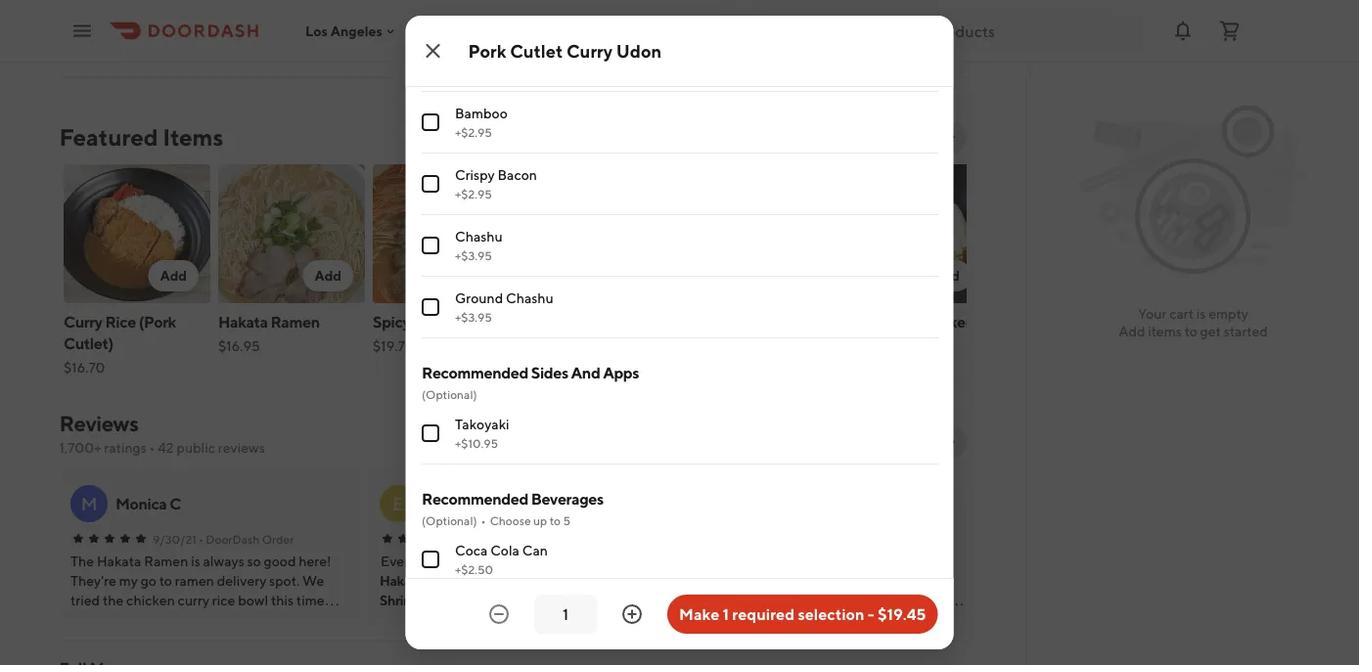 Task type: describe. For each thing, give the bounding box(es) containing it.
add for $18.40
[[778, 268, 805, 284]]

can
[[522, 543, 548, 559]]

close pork cutlet curry udon image
[[421, 39, 445, 63]]

• inside reviews 1,700+ ratings • 42 public reviews
[[149, 440, 155, 456]]

0 horizontal spatial chashu
[[455, 229, 502, 245]]

takoyaki
[[455, 417, 509, 433]]

get
[[1201, 324, 1222, 340]]

curry rice (chicken karaage)
[[836, 313, 974, 353]]

crispy
[[455, 167, 495, 183]]

wonton
[[482, 593, 532, 609]]

los angeles button
[[305, 23, 398, 39]]

items
[[163, 123, 223, 151]]

reviews 1,700+ ratings • 42 public reviews
[[59, 411, 265, 456]]

curry rice (pork cutlet) image
[[63, 164, 210, 303]]

next image
[[944, 435, 960, 450]]

pork for pork cutlet curry udon
[[468, 40, 507, 61]]

and
[[426, 593, 449, 609]]

hakata for hakata ramen $16.95
[[218, 313, 267, 331]]

order for e
[[568, 533, 600, 546]]

c
[[170, 495, 182, 513]]

5 add button from the left
[[766, 260, 817, 292]]

m
[[81, 493, 98, 514]]

+$2.50 inside the coca cola can +$2.50
[[455, 563, 493, 577]]

e
[[393, 493, 405, 514]]

next button of carousel image
[[944, 129, 960, 145]]

$16.95
[[218, 338, 260, 354]]

recommended beverages (optional) • choose up to 5
[[421, 490, 603, 528]]

shrimp and pork wonton button
[[380, 591, 532, 611]]

hakata ramen $16.95
[[218, 313, 319, 354]]

Current quantity is 1 number field
[[546, 604, 585, 626]]

curry inside 'curry rice (chicken karaage)'
[[836, 313, 875, 331]]

pork inside 'hakata ramen shrimp and pork wonton'
[[451, 593, 479, 609]]

rice for cutlet)
[[105, 313, 135, 331]]

hakata ramen image
[[218, 164, 365, 303]]

ratings
[[104, 440, 147, 456]]

erika
[[425, 495, 461, 513]]

1
[[723, 605, 729, 624]]

+$2.50 inside group
[[455, 2, 493, 16]]

takoyaki +$10.95
[[455, 417, 509, 450]]

$19.45 inside "button"
[[878, 605, 927, 624]]

chashu inside the ground chashu +$3.95
[[506, 290, 553, 306]]

$16.70
[[63, 360, 105, 376]]

cutlet for pork cutlet curry udon $19.45
[[562, 313, 607, 331]]

reviews
[[59, 411, 138, 437]]

+$3.95 inside chashu +$3.95
[[455, 249, 492, 262]]

+$10.95
[[455, 437, 498, 450]]

add for curry rice (chicken karaage)
[[933, 268, 960, 284]]

bamboo +$2.95
[[455, 105, 507, 139]]

empty
[[1209, 306, 1249, 322]]

shrimp
[[380, 593, 424, 609]]

is
[[1197, 306, 1206, 322]]

notification bell image
[[1172, 19, 1195, 43]]

angeles
[[331, 23, 383, 39]]

featured items
[[59, 123, 223, 151]]

9/30/21
[[153, 533, 197, 546]]

• right the 9/30/21
[[199, 533, 204, 546]]

p
[[463, 495, 474, 513]]

recommended sides and apps group
[[421, 362, 938, 465]]

satsuma ramen image
[[682, 164, 829, 303]]

spicy hakata ramen image
[[372, 164, 519, 303]]

recommended for recommended sides and apps
[[421, 364, 528, 382]]

doordash for e
[[512, 533, 566, 546]]

curry inside curry rice (pork cutlet) $16.70
[[63, 313, 102, 331]]

make 1 required selection - $19.45
[[679, 605, 927, 624]]

rice for karaage)
[[878, 313, 909, 331]]

corn
[[455, 44, 486, 60]]

9/11/23
[[463, 533, 503, 546]]

bamboo
[[455, 105, 507, 121]]

los
[[305, 23, 328, 39]]

selection
[[798, 605, 865, 624]]

bacon
[[497, 167, 537, 183]]

monica
[[116, 495, 167, 513]]

add inside the "your cart is empty add items to get started"
[[1119, 324, 1146, 340]]

• down choose
[[505, 533, 510, 546]]

+$2.95 inside crispy bacon +$2.95
[[455, 187, 492, 201]]

decrease quantity by 1 image
[[488, 603, 511, 626]]

(optional) inside recommended beverages (optional) • choose up to 5
[[421, 514, 477, 528]]

0 items, open order cart image
[[1219, 19, 1242, 43]]

ramen for hakata ramen $16.95
[[270, 313, 319, 331]]

monica c
[[116, 495, 182, 513]]

coca cola can +$2.50
[[455, 543, 548, 577]]

crispy bacon +$2.95
[[455, 167, 537, 201]]

1,700+
[[59, 440, 101, 456]]

recommended for recommended beverages
[[421, 490, 528, 509]]

cutlet for pork cutlet curry udon
[[510, 40, 563, 61]]

recommended sides and apps (optional)
[[421, 364, 639, 401]]



Task type: vqa. For each thing, say whether or not it's contained in the screenshot.
+$1.25 related to No
no



Task type: locate. For each thing, give the bounding box(es) containing it.
karaage)
[[836, 334, 899, 353]]

0 vertical spatial +$3.95
[[455, 249, 492, 262]]

group
[[421, 0, 938, 339]]

1 +$2.95 from the top
[[455, 125, 492, 139]]

ramen inside 'hakata ramen shrimp and pork wonton'
[[426, 573, 469, 589]]

featured
[[59, 123, 158, 151]]

add button
[[148, 260, 198, 292], [302, 260, 353, 292], [457, 260, 508, 292], [612, 260, 662, 292], [766, 260, 817, 292], [921, 260, 972, 292]]

2 vertical spatial pork
[[451, 593, 479, 609]]

1 vertical spatial +$2.50
[[455, 563, 493, 577]]

2 +$3.95 from the top
[[455, 310, 492, 324]]

0 vertical spatial $19.45
[[527, 360, 569, 376]]

0 vertical spatial +$2.95
[[455, 125, 492, 139]]

curry rice (pork cutlet) $16.70
[[63, 313, 176, 376]]

42
[[158, 440, 174, 456]]

0 vertical spatial (optional)
[[421, 388, 477, 401]]

recommended
[[421, 364, 528, 382], [421, 490, 528, 509]]

coca
[[455, 543, 487, 559]]

recommended inside recommended sides and apps (optional)
[[421, 364, 528, 382]]

+$2.95 inside bamboo +$2.95
[[455, 125, 492, 139]]

+$2.50
[[455, 2, 493, 16], [455, 563, 493, 577]]

up
[[533, 514, 547, 528]]

curry inside dialog
[[567, 40, 613, 61]]

hakata up $16.95
[[218, 313, 267, 331]]

0 horizontal spatial doordash
[[206, 533, 260, 546]]

• doordash order for e
[[505, 533, 600, 546]]

udon for pork cutlet curry udon $19.45
[[527, 334, 566, 353]]

items
[[1149, 324, 1182, 340]]

0 horizontal spatial to
[[549, 514, 560, 528]]

curry rice (chicken karaage) image
[[836, 164, 983, 303]]

erika p
[[425, 495, 474, 513]]

0 vertical spatial recommended
[[421, 364, 528, 382]]

increase quantity by 1 image
[[621, 603, 644, 626]]

hakata inside 'hakata ramen shrimp and pork wonton'
[[380, 573, 424, 589]]

order
[[263, 533, 295, 546], [568, 533, 600, 546]]

(chicken
[[912, 313, 974, 331]]

add for pork cutlet curry udon
[[623, 268, 650, 284]]

hakata up shrimp
[[380, 573, 424, 589]]

• left 42
[[149, 440, 155, 456]]

recommended inside recommended beverages (optional) • choose up to 5
[[421, 490, 528, 509]]

hakata
[[218, 313, 267, 331], [413, 313, 462, 331], [380, 573, 424, 589]]

order for m
[[263, 533, 295, 546]]

to
[[1185, 324, 1198, 340], [549, 514, 560, 528]]

pork inside pork cutlet curry udon $19.45
[[527, 313, 559, 331]]

$19.70
[[372, 338, 414, 354]]

pork cutlet curry udon image
[[527, 164, 674, 303]]

1 vertical spatial (optional)
[[421, 514, 477, 528]]

1 vertical spatial cutlet
[[562, 313, 607, 331]]

1 horizontal spatial doordash
[[512, 533, 566, 546]]

cutlet up and
[[562, 313, 607, 331]]

add for hakata ramen
[[314, 268, 341, 284]]

1 vertical spatial udon
[[527, 334, 566, 353]]

and
[[571, 364, 600, 382]]

to inside recommended beverages (optional) • choose up to 5
[[549, 514, 560, 528]]

your cart is empty add items to get started
[[1119, 306, 1268, 340]]

spicy
[[372, 313, 410, 331]]

choose
[[490, 514, 531, 528]]

1 horizontal spatial rice
[[878, 313, 909, 331]]

$18.40
[[682, 338, 725, 354]]

add for curry rice (pork cutlet)
[[159, 268, 186, 284]]

2 recommended from the top
[[421, 490, 528, 509]]

ramen for hakata ramen shrimp and pork wonton
[[426, 573, 469, 589]]

hakata for hakata ramen shrimp and pork wonton
[[380, 573, 424, 589]]

1 vertical spatial +$2.95
[[455, 187, 492, 201]]

+$3.95 up 'ground'
[[455, 249, 492, 262]]

• up 9/11/23
[[481, 514, 486, 528]]

• doordash order down 'up'
[[505, 533, 600, 546]]

+$3.95 down 'ground'
[[455, 310, 492, 324]]

• doordash order right the 9/30/21
[[199, 533, 295, 546]]

1 vertical spatial recommended
[[421, 490, 528, 509]]

pork right and
[[451, 593, 479, 609]]

pork right close pork cutlet curry udon image
[[468, 40, 507, 61]]

(optional)
[[421, 388, 477, 401], [421, 514, 477, 528]]

recommended beverages group
[[421, 488, 938, 666]]

ramen down hakata ramen image
[[270, 313, 319, 331]]

1 +$3.95 from the top
[[455, 249, 492, 262]]

$19.45
[[527, 360, 569, 376], [878, 605, 927, 624]]

hakata ramen button
[[380, 572, 469, 591]]

ground
[[455, 290, 503, 306]]

required
[[732, 605, 795, 624]]

add button for rice
[[148, 260, 198, 292]]

pork cutlet curry udon dialog
[[406, 0, 954, 666]]

1 rice from the left
[[105, 313, 135, 331]]

rice left (pork
[[105, 313, 135, 331]]

1 horizontal spatial $19.45
[[878, 605, 927, 624]]

1 horizontal spatial • doordash order
[[505, 533, 600, 546]]

5
[[563, 514, 570, 528]]

1 +$2.50 from the top
[[455, 2, 493, 16]]

(optional) up takoyaki
[[421, 388, 477, 401]]

0 horizontal spatial udon
[[527, 334, 566, 353]]

recommended up 9/11/23
[[421, 490, 528, 509]]

0 horizontal spatial order
[[263, 533, 295, 546]]

sides
[[531, 364, 568, 382]]

chashu down crispy bacon +$2.95
[[455, 229, 502, 245]]

cola
[[490, 543, 519, 559]]

doordash down 'up'
[[512, 533, 566, 546]]

pork up sides at the bottom left of the page
[[527, 313, 559, 331]]

2 (optional) from the top
[[421, 514, 477, 528]]

2 rice from the left
[[878, 313, 909, 331]]

started
[[1224, 324, 1268, 340]]

udon inside pork cutlet curry udon $19.45
[[527, 334, 566, 353]]

0 vertical spatial +$2.50
[[455, 2, 493, 16]]

udon inside dialog
[[616, 40, 662, 61]]

1 horizontal spatial chashu
[[506, 290, 553, 306]]

+$3.95 inside the ground chashu +$3.95
[[455, 310, 492, 324]]

pork cutlet curry udon
[[468, 40, 662, 61]]

cutlet inside pork cutlet curry udon dialog
[[510, 40, 563, 61]]

chashu +$3.95
[[455, 229, 502, 262]]

(optional) inside recommended sides and apps (optional)
[[421, 388, 477, 401]]

cutlet
[[510, 40, 563, 61], [562, 313, 607, 331]]

apps
[[603, 364, 639, 382]]

doordash right the 9/30/21
[[206, 533, 260, 546]]

hakata ramen shrimp and pork wonton
[[380, 573, 532, 609]]

group containing corn
[[421, 0, 938, 339]]

pork
[[468, 40, 507, 61], [527, 313, 559, 331], [451, 593, 479, 609]]

public
[[177, 440, 215, 456]]

0 vertical spatial cutlet
[[510, 40, 563, 61]]

add for spicy hakata ramen
[[469, 268, 496, 284]]

1 (optional) from the top
[[421, 388, 477, 401]]

2 order from the left
[[568, 533, 600, 546]]

chashu right 'ground'
[[506, 290, 553, 306]]

0 vertical spatial udon
[[616, 40, 662, 61]]

add
[[159, 268, 186, 284], [314, 268, 341, 284], [469, 268, 496, 284], [623, 268, 650, 284], [778, 268, 805, 284], [933, 268, 960, 284], [1119, 324, 1146, 340]]

+$2.50 down coca
[[455, 563, 493, 577]]

add button for cutlet
[[612, 260, 662, 292]]

•
[[149, 440, 155, 456], [481, 514, 486, 528], [199, 533, 204, 546], [505, 533, 510, 546]]

1 vertical spatial to
[[549, 514, 560, 528]]

rice up karaage)
[[878, 313, 909, 331]]

featured items heading
[[59, 121, 223, 153]]

pork for pork cutlet curry udon $19.45
[[527, 313, 559, 331]]

2 +$2.50 from the top
[[455, 563, 493, 577]]

ramen inside hakata ramen $16.95
[[270, 313, 319, 331]]

recommended down spicy hakata ramen $19.70 on the left of the page
[[421, 364, 528, 382]]

0 vertical spatial to
[[1185, 324, 1198, 340]]

ramen inside spicy hakata ramen $19.70
[[465, 313, 514, 331]]

hakata inside spicy hakata ramen $19.70
[[413, 313, 462, 331]]

1 vertical spatial pork
[[527, 313, 559, 331]]

udon for pork cutlet curry udon
[[616, 40, 662, 61]]

$19.45 right -
[[878, 605, 927, 624]]

1 horizontal spatial order
[[568, 533, 600, 546]]

doordash for m
[[206, 533, 260, 546]]

(optional) down erika p
[[421, 514, 477, 528]]

to for cart
[[1185, 324, 1198, 340]]

spicy hakata ramen $19.70
[[372, 313, 514, 354]]

+$2.50 up corn
[[455, 2, 493, 16]]

0 horizontal spatial • doordash order
[[199, 533, 295, 546]]

cutlet)
[[63, 334, 113, 353]]

1 vertical spatial chashu
[[506, 290, 553, 306]]

1 recommended from the top
[[421, 364, 528, 382]]

None checkbox
[[421, 52, 439, 70], [421, 237, 439, 255], [421, 299, 439, 316], [421, 425, 439, 442], [421, 52, 439, 70], [421, 237, 439, 255], [421, 299, 439, 316], [421, 425, 439, 442]]

2 doordash from the left
[[512, 533, 566, 546]]

0 vertical spatial pork
[[468, 40, 507, 61]]

ramen up "shrimp and pork wonton" button
[[426, 573, 469, 589]]

1 • doordash order from the left
[[199, 533, 295, 546]]

to for beverages
[[549, 514, 560, 528]]

rice inside curry rice (pork cutlet) $16.70
[[105, 313, 135, 331]]

reviews link
[[59, 411, 138, 437]]

1 doordash from the left
[[206, 533, 260, 546]]

beverages
[[531, 490, 603, 509]]

2 add button from the left
[[302, 260, 353, 292]]

udon
[[616, 40, 662, 61], [527, 334, 566, 353]]

rice
[[105, 313, 135, 331], [878, 313, 909, 331]]

+$2.95 down bamboo
[[455, 125, 492, 139]]

add button for ramen
[[302, 260, 353, 292]]

0 horizontal spatial rice
[[105, 313, 135, 331]]

make
[[679, 605, 720, 624]]

ramen down 'ground'
[[465, 313, 514, 331]]

curry
[[567, 40, 613, 61], [63, 313, 102, 331], [609, 313, 648, 331], [836, 313, 875, 331]]

1 add button from the left
[[148, 260, 198, 292]]

$19.45 left and
[[527, 360, 569, 376]]

ground chashu +$3.95
[[455, 290, 553, 324]]

your
[[1138, 306, 1167, 322]]

3 add button from the left
[[457, 260, 508, 292]]

cutlet right corn
[[510, 40, 563, 61]]

to left get
[[1185, 324, 1198, 340]]

add button for hakata
[[457, 260, 508, 292]]

reviews
[[218, 440, 265, 456]]

(pork
[[138, 313, 176, 331]]

0 vertical spatial chashu
[[455, 229, 502, 245]]

make 1 required selection - $19.45 button
[[668, 595, 938, 634]]

curry inside pork cutlet curry udon $19.45
[[609, 313, 648, 331]]

• inside recommended beverages (optional) • choose up to 5
[[481, 514, 486, 528]]

0 horizontal spatial $19.45
[[527, 360, 569, 376]]

+$3.95
[[455, 249, 492, 262], [455, 310, 492, 324]]

cart
[[1170, 306, 1194, 322]]

to inside the "your cart is empty add items to get started"
[[1185, 324, 1198, 340]]

los angeles
[[305, 23, 383, 39]]

1 horizontal spatial udon
[[616, 40, 662, 61]]

open menu image
[[70, 19, 94, 43]]

1 order from the left
[[263, 533, 295, 546]]

+$2.95 down crispy
[[455, 187, 492, 201]]

+$2.95
[[455, 125, 492, 139], [455, 187, 492, 201]]

1 horizontal spatial to
[[1185, 324, 1198, 340]]

• doordash order
[[199, 533, 295, 546], [505, 533, 600, 546]]

doordash
[[206, 533, 260, 546], [512, 533, 566, 546]]

• doordash order for m
[[199, 533, 295, 546]]

2 • doordash order from the left
[[505, 533, 600, 546]]

-
[[868, 605, 875, 624]]

hakata right spicy
[[413, 313, 462, 331]]

pork cutlet curry udon $19.45
[[527, 313, 648, 376]]

chashu
[[455, 229, 502, 245], [506, 290, 553, 306]]

1 vertical spatial $19.45
[[878, 605, 927, 624]]

$19.45 inside pork cutlet curry udon $19.45
[[527, 360, 569, 376]]

1 vertical spatial +$3.95
[[455, 310, 492, 324]]

rice inside 'curry rice (chicken karaage)'
[[878, 313, 909, 331]]

to left '5'
[[549, 514, 560, 528]]

2 +$2.95 from the top
[[455, 187, 492, 201]]

pork inside dialog
[[468, 40, 507, 61]]

cutlet inside pork cutlet curry udon $19.45
[[562, 313, 607, 331]]

None checkbox
[[421, 114, 439, 131], [421, 175, 439, 193], [421, 551, 439, 569], [421, 114, 439, 131], [421, 175, 439, 193], [421, 551, 439, 569]]

4 add button from the left
[[612, 260, 662, 292]]

6 add button from the left
[[921, 260, 972, 292]]

hakata inside hakata ramen $16.95
[[218, 313, 267, 331]]



